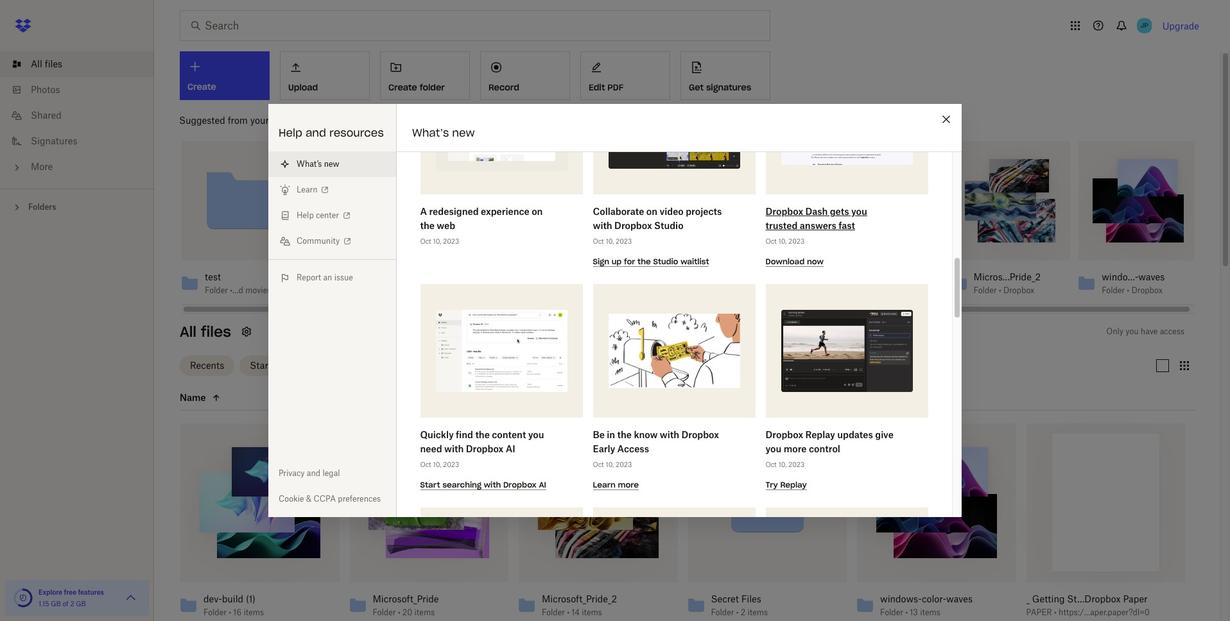 Task type: locate. For each thing, give the bounding box(es) containing it.
you right the content
[[528, 430, 544, 441]]

color-
[[922, 594, 947, 605]]

more
[[784, 444, 807, 455], [618, 480, 639, 490]]

waitlist
[[681, 257, 709, 267]]

with inside quickly find the content you need with dropbox ai oct 10, 2023
[[444, 444, 464, 455]]

replay up the control
[[806, 430, 835, 441]]

help center
[[297, 211, 339, 220]]

1 vertical spatial microsoft_pride
[[373, 594, 439, 605]]

• inside the microsoft_pride folder • 20 items
[[398, 608, 400, 617]]

0 horizontal spatial learn
[[297, 185, 318, 195]]

folder, dev-build (1) row
[[175, 424, 339, 622]]

dropbox
[[766, 206, 803, 217], [615, 220, 652, 231], [747, 286, 778, 295], [876, 286, 906, 295], [1004, 286, 1035, 295], [1132, 286, 1163, 295], [682, 430, 719, 441], [766, 430, 803, 441], [466, 444, 504, 455], [503, 480, 537, 490]]

files up recents
[[201, 323, 231, 341]]

files inside movie posters folder • …ret files
[[637, 286, 654, 295]]

dash answer screen image
[[781, 91, 913, 165]]

2 folder • dropbox button from the left
[[974, 286, 1042, 296]]

0 horizontal spatial 2
[[70, 600, 74, 608]]

dev-build (1) folder • dropbox
[[718, 272, 778, 295]]

dev-build (1) button down download
[[718, 272, 786, 283]]

folder, windows-color-waves row
[[852, 424, 1016, 622]]

10, up the try replay link
[[779, 461, 787, 469]]

1 vertical spatial what's
[[297, 159, 322, 169]]

10, inside collaborate on video projects with dropbox studio oct 10, 2023
[[606, 238, 614, 245]]

1 vertical spatial more
[[618, 480, 639, 490]]

0 vertical spatial ai
[[506, 444, 515, 455]]

help and resources dialog
[[268, 61, 962, 622]]

microsoft_pride folder • 20 items
[[373, 594, 439, 617]]

now
[[807, 257, 824, 267]]

replay inside dropbox replay updates give you more control oct 10, 2023
[[806, 430, 835, 441]]

1 horizontal spatial dev-
[[718, 272, 736, 283]]

oct inside dropbox dash gets you trusted answers fast oct 10, 2023
[[766, 238, 777, 245]]

what's new button
[[268, 152, 396, 177]]

items down secret files button
[[748, 608, 768, 617]]

the all files section of dropbox image
[[436, 84, 567, 172]]

folder inside test folder •…d movies
[[205, 286, 228, 295]]

0 vertical spatial studio
[[654, 220, 684, 231]]

help down the activity
[[279, 127, 302, 139]]

• inside secret files folder • 2 items
[[736, 608, 739, 617]]

1 horizontal spatial learn
[[593, 480, 616, 490]]

1 vertical spatial microsoft_pride button
[[373, 594, 480, 605]]

what's new inside button
[[297, 159, 339, 169]]

folder inside "dev-build (1) folder • 16 items"
[[204, 608, 227, 617]]

what's
[[412, 127, 449, 139], [297, 159, 322, 169]]

0 horizontal spatial build
[[222, 594, 244, 605]]

3 folder • dropbox button from the left
[[1102, 286, 1170, 296]]

2023 up searching on the left bottom of the page
[[443, 461, 459, 469]]

0 vertical spatial files
[[45, 58, 62, 69]]

folder, secret files row
[[683, 424, 847, 622]]

all files
[[31, 58, 62, 69], [180, 323, 231, 341]]

3 items from the left
[[582, 608, 602, 617]]

dev-build (1) button inside row
[[204, 594, 311, 605]]

1 gb from the left
[[51, 600, 61, 608]]

folder inside secret files folder • 2 items
[[711, 608, 734, 617]]

1 horizontal spatial what's
[[412, 127, 449, 139]]

0 vertical spatial dev-
[[718, 272, 736, 283]]

oct
[[420, 238, 431, 245], [593, 238, 604, 245], [766, 238, 777, 245], [420, 461, 431, 469], [593, 461, 604, 469], [766, 461, 777, 469]]

0 vertical spatial dev-build (1) button
[[718, 272, 786, 283]]

dev- for dev-build (1) folder • 16 items
[[204, 594, 222, 605]]

0 vertical spatial replay
[[806, 430, 835, 441]]

oct down trusted
[[766, 238, 777, 245]]

0 horizontal spatial waves
[[947, 594, 973, 605]]

quickly
[[420, 430, 454, 441]]

1 vertical spatial new
[[324, 159, 339, 169]]

2
[[70, 600, 74, 608], [741, 608, 746, 617]]

1 vertical spatial learn
[[593, 480, 616, 490]]

dropbox inside dropbox dash gets you trusted answers fast oct 10, 2023
[[766, 206, 803, 217]]

1 on from the left
[[532, 206, 543, 217]]

2023 up for
[[616, 238, 632, 245]]

0 vertical spatial more
[[784, 444, 807, 455]]

and for privacy
[[307, 469, 321, 478]]

on left 'video'
[[647, 206, 658, 217]]

all files list item
[[0, 51, 154, 77]]

0 vertical spatial what's new
[[412, 127, 475, 139]]

suggested from your activity
[[179, 115, 302, 126]]

0 horizontal spatial on
[[532, 206, 543, 217]]

1 horizontal spatial on
[[647, 206, 658, 217]]

files inside secret files folder • 2 items
[[742, 594, 762, 605]]

0 vertical spatial all files
[[31, 58, 62, 69]]

1 vertical spatial what's new
[[297, 159, 339, 169]]

waves
[[1139, 272, 1165, 283], [947, 594, 973, 605]]

2 horizontal spatial folder • dropbox button
[[1102, 286, 1170, 296]]

studio
[[654, 220, 684, 231], [653, 257, 678, 267]]

0 vertical spatial build
[[736, 272, 757, 283]]

items right 16
[[244, 608, 264, 617]]

learn down early
[[593, 480, 616, 490]]

help center link
[[268, 203, 396, 229]]

all files up photos
[[31, 58, 62, 69]]

with down find at left
[[444, 444, 464, 455]]

10, inside dropbox replay updates give you more control oct 10, 2023
[[779, 461, 787, 469]]

folder • dropbox button down download
[[718, 286, 786, 296]]

0 horizontal spatial folder • dropbox button
[[718, 286, 786, 296]]

0 horizontal spatial gb
[[51, 600, 61, 608]]

try replay
[[766, 480, 807, 490]]

help left center
[[297, 211, 314, 220]]

• inside microsoft_pride folder • dropbox
[[871, 286, 873, 295]]

13
[[910, 608, 918, 617]]

what's new up "learn" link
[[297, 159, 339, 169]]

learn inside learn more link
[[593, 480, 616, 490]]

10, down early
[[606, 461, 614, 469]]

more down access
[[618, 480, 639, 490]]

the down a
[[420, 220, 435, 231]]

0 horizontal spatial dev-build (1) button
[[204, 594, 311, 605]]

1 horizontal spatial new
[[452, 127, 475, 139]]

collaborate on video projects with dropbox studio oct 10, 2023
[[593, 206, 722, 245]]

windo…-
[[1102, 272, 1139, 283]]

learn inside "learn" link
[[297, 185, 318, 195]]

microsoft_pride inside row
[[373, 594, 439, 605]]

microsoft_pride button
[[846, 272, 914, 283], [373, 594, 480, 605]]

what's inside what's new button
[[297, 159, 322, 169]]

images
[[480, 272, 511, 283]]

oct down a
[[420, 238, 431, 245]]

oct inside a redesigned experience on the web oct 10, 2023
[[420, 238, 431, 245]]

get
[[689, 82, 704, 93]]

2023 inside quickly find the content you need with dropbox ai oct 10, 2023
[[443, 461, 459, 469]]

you up fast
[[852, 206, 867, 217]]

gb down the features
[[76, 600, 86, 608]]

video
[[660, 206, 684, 217]]

pdf
[[608, 82, 624, 93]]

dev- inside "dev-build (1) folder • 16 items"
[[204, 594, 222, 605]]

• inside test folder • …oft_pride
[[358, 286, 361, 295]]

list
[[0, 44, 154, 189]]

0 horizontal spatial (1)
[[246, 594, 256, 605]]

preferences
[[338, 494, 381, 504]]

0 horizontal spatial dev-
[[204, 594, 222, 605]]

dropbox inside microsoft_pride folder • dropbox
[[876, 286, 906, 295]]

studio left waitlist
[[653, 257, 678, 267]]

waves up have
[[1139, 272, 1165, 283]]

the right find at left
[[475, 430, 490, 441]]

studio down 'video'
[[654, 220, 684, 231]]

what's new down folder
[[412, 127, 475, 139]]

1 vertical spatial dev-
[[204, 594, 222, 605]]

folder inside test folder • …oft_pride
[[333, 286, 356, 295]]

16
[[233, 608, 242, 617]]

items inside "dev-build (1) folder • 16 items"
[[244, 608, 264, 617]]

with inside be in the know with dropbox early access oct 10, 2023
[[660, 430, 679, 441]]

1 items from the left
[[244, 608, 264, 617]]

explore
[[39, 589, 62, 597]]

1 horizontal spatial more
[[784, 444, 807, 455]]

2023 down access
[[616, 461, 632, 469]]

0 horizontal spatial microsoft_pride button
[[373, 594, 480, 605]]

_
[[1027, 594, 1030, 605]]

movies
[[245, 286, 271, 295]]

1 vertical spatial files
[[742, 594, 762, 605]]

gets
[[830, 206, 849, 217]]

&
[[306, 494, 312, 504]]

items inside microsoft_pride_2 folder • 14 items
[[582, 608, 602, 617]]

10, inside a redesigned experience on the web oct 10, 2023
[[433, 238, 441, 245]]

help
[[279, 127, 302, 139], [297, 211, 314, 220]]

your
[[250, 115, 269, 126]]

windows-color-waves folder • 13 items
[[880, 594, 973, 617]]

10, down web
[[433, 238, 441, 245]]

file, _ getting started with dropbox paper.paper row
[[1021, 424, 1185, 622]]

what's down folder
[[412, 127, 449, 139]]

with down collaborate
[[593, 220, 612, 231]]

the right in
[[618, 430, 632, 441]]

dropbox inside start searching with dropbox ai link
[[503, 480, 537, 490]]

and inside privacy and legal link
[[307, 469, 321, 478]]

1 vertical spatial help
[[297, 211, 314, 220]]

ccpa
[[314, 494, 336, 504]]

secret files folder • 2 items
[[711, 594, 768, 617]]

0 vertical spatial microsoft_pride
[[846, 272, 912, 283]]

1 horizontal spatial files
[[201, 323, 231, 341]]

learn
[[297, 185, 318, 195], [593, 480, 616, 490]]

0 vertical spatial all
[[31, 58, 42, 69]]

0 horizontal spatial files
[[637, 286, 654, 295]]

on right experience
[[532, 206, 543, 217]]

the inside quickly find the content you need with dropbox ai oct 10, 2023
[[475, 430, 490, 441]]

waves right windows- on the right of the page
[[947, 594, 973, 605]]

1 horizontal spatial waves
[[1139, 272, 1165, 283]]

upgrade link
[[1163, 20, 1200, 31]]

items inside the windows-color-waves folder • 13 items
[[920, 608, 941, 617]]

gb left of
[[51, 600, 61, 608]]

0 horizontal spatial new
[[324, 159, 339, 169]]

learn up help center
[[297, 185, 318, 195]]

2023 up the try replay link
[[789, 461, 805, 469]]

1 horizontal spatial gb
[[76, 600, 86, 608]]

0 horizontal spatial all files
[[31, 58, 62, 69]]

edit pdf
[[589, 82, 624, 93]]

0 vertical spatial and
[[306, 127, 326, 139]]

be in the know with dropbox early access oct 10, 2023
[[593, 430, 719, 469]]

you inside quickly find the content you need with dropbox ai oct 10, 2023
[[528, 430, 544, 441]]

create folder button
[[380, 51, 470, 100]]

redesigned
[[429, 206, 479, 217]]

0 horizontal spatial microsoft_pride
[[373, 594, 439, 605]]

1 horizontal spatial files
[[742, 594, 762, 605]]

folder inside the microsoft_pride folder • 20 items
[[373, 608, 396, 617]]

10, down need
[[433, 461, 441, 469]]

folder • dropbox button down windo…-waves button
[[1102, 286, 1170, 296]]

edit pdf button
[[581, 51, 670, 100]]

learn link
[[268, 177, 396, 203]]

1 vertical spatial and
[[307, 469, 321, 478]]

2 inside explore free features 1.15 gb of 2 gb
[[70, 600, 74, 608]]

1 vertical spatial dev-build (1) button
[[204, 594, 311, 605]]

replay right try
[[781, 480, 807, 490]]

all files up recents
[[180, 323, 231, 341]]

folder • dropbox button down micros…pride_2 button
[[974, 286, 1042, 296]]

(1) inside dev-build (1) folder • dropbox
[[760, 272, 770, 283]]

have
[[1141, 327, 1158, 337]]

oct down need
[[420, 461, 431, 469]]

the right for
[[638, 257, 651, 267]]

1 horizontal spatial all files
[[180, 323, 231, 341]]

1 horizontal spatial folder • dropbox button
[[974, 286, 1042, 296]]

• inside the windows-color-waves folder • 13 items
[[906, 608, 908, 617]]

2023 inside a redesigned experience on the web oct 10, 2023
[[443, 238, 459, 245]]

getting
[[1033, 594, 1065, 605]]

name button
[[180, 390, 288, 406]]

10, up up
[[606, 238, 614, 245]]

report an issue link
[[268, 265, 396, 291]]

0 vertical spatial (1)
[[760, 272, 770, 283]]

folder • dropbox button for build
[[718, 286, 786, 296]]

build inside dev-build (1) folder • dropbox
[[736, 272, 757, 283]]

more inside dropbox replay updates give you more control oct 10, 2023
[[784, 444, 807, 455]]

…oft_pride
[[363, 286, 401, 295]]

0 vertical spatial learn
[[297, 185, 318, 195]]

1 horizontal spatial build
[[736, 272, 757, 283]]

1 vertical spatial ai
[[539, 480, 546, 490]]

items right 20
[[415, 608, 435, 617]]

build inside "dev-build (1) folder • 16 items"
[[222, 594, 244, 605]]

1 vertical spatial files
[[201, 323, 231, 341]]

resources
[[329, 127, 384, 139]]

all inside list item
[[31, 58, 42, 69]]

more left the control
[[784, 444, 807, 455]]

oct up try
[[766, 461, 777, 469]]

1 vertical spatial (1)
[[246, 594, 256, 605]]

• inside _ getting st…dropbox paper paper • https:/…aper.paper?dl=0
[[1054, 608, 1057, 617]]

and left legal
[[307, 469, 321, 478]]

gb
[[51, 600, 61, 608], [76, 600, 86, 608]]

and up what's new button at the top
[[306, 127, 326, 139]]

folder inside microsoft_pride folder • dropbox
[[846, 286, 869, 295]]

1 vertical spatial studio
[[653, 257, 678, 267]]

10, inside be in the know with dropbox early access oct 10, 2023
[[606, 461, 614, 469]]

microsoft_pride button up 20
[[373, 594, 480, 605]]

0 vertical spatial microsoft_pride button
[[846, 272, 914, 283]]

all up recents
[[180, 323, 197, 341]]

dropbox image
[[10, 13, 36, 39]]

items down windows-color-waves button
[[920, 608, 941, 617]]

list containing all files
[[0, 44, 154, 189]]

you up try
[[766, 444, 782, 455]]

1 vertical spatial replay
[[781, 480, 807, 490]]

5 items from the left
[[920, 608, 941, 617]]

1 vertical spatial build
[[222, 594, 244, 605]]

oct inside quickly find the content you need with dropbox ai oct 10, 2023
[[420, 461, 431, 469]]

0 horizontal spatial all
[[31, 58, 42, 69]]

folder inside dev-build (1) folder • dropbox
[[718, 286, 741, 295]]

all up photos
[[31, 58, 42, 69]]

what's up "learn" link
[[297, 159, 322, 169]]

microsoft_pride
[[846, 272, 912, 283], [373, 594, 439, 605]]

oct down early
[[593, 461, 604, 469]]

1 vertical spatial waves
[[947, 594, 973, 605]]

oct up sign
[[593, 238, 604, 245]]

items down microsoft_pride_2 button
[[582, 608, 602, 617]]

updates
[[838, 430, 873, 441]]

• inside movie posters folder • …ret files
[[615, 286, 617, 295]]

items inside the microsoft_pride folder • 20 items
[[415, 608, 435, 617]]

2023 down web
[[443, 238, 459, 245]]

files right secret at the bottom of page
[[742, 594, 762, 605]]

explore free features 1.15 gb of 2 gb
[[39, 589, 104, 608]]

2023 inside be in the know with dropbox early access oct 10, 2023
[[616, 461, 632, 469]]

1 horizontal spatial microsoft_pride
[[846, 272, 912, 283]]

1 horizontal spatial 2
[[741, 608, 746, 617]]

1 folder • dropbox button from the left
[[718, 286, 786, 296]]

dev-build (1) button up 16
[[204, 594, 311, 605]]

1 horizontal spatial (1)
[[760, 272, 770, 283]]

folder • dropbox button for waves
[[1102, 286, 1170, 296]]

on
[[532, 206, 543, 217], [647, 206, 658, 217]]

2 inside secret files folder • 2 items
[[741, 608, 746, 617]]

and
[[306, 127, 326, 139], [307, 469, 321, 478]]

microsoft_pride down fast
[[846, 272, 912, 283]]

1 horizontal spatial dev-build (1) button
[[718, 272, 786, 283]]

replay
[[806, 430, 835, 441], [781, 480, 807, 490]]

starred
[[250, 360, 282, 371]]

folders button
[[0, 197, 154, 216]]

microsoft_pride up 20
[[373, 594, 439, 605]]

dev- inside dev-build (1) folder • dropbox
[[718, 272, 736, 283]]

0 horizontal spatial what's new
[[297, 159, 339, 169]]

with dropbox studio, users can collaborate on video projects image
[[608, 87, 740, 169]]

1 horizontal spatial all
[[180, 323, 197, 341]]

legal
[[323, 469, 340, 478]]

2 down secret files button
[[741, 608, 746, 617]]

files down posters
[[637, 286, 654, 295]]

4 items from the left
[[748, 608, 768, 617]]

2023 up download now link in the top right of the page
[[789, 238, 805, 245]]

with right know
[[660, 430, 679, 441]]

know
[[634, 430, 658, 441]]

up
[[612, 257, 622, 267]]

10, down trusted
[[779, 238, 787, 245]]

1 vertical spatial all files
[[180, 323, 231, 341]]

microsoft_pride button down fast
[[846, 272, 914, 283]]

name
[[180, 392, 206, 403]]

the inside a redesigned experience on the web oct 10, 2023
[[420, 220, 435, 231]]

0 vertical spatial waves
[[1139, 272, 1165, 283]]

folder inside microsoft_pride_2 folder • 14 items
[[542, 608, 565, 617]]

files up photos
[[45, 58, 62, 69]]

2023 inside dropbox dash gets you trusted answers fast oct 10, 2023
[[789, 238, 805, 245]]

folder •…d movies button
[[205, 286, 273, 296]]

0 horizontal spatial what's
[[297, 159, 322, 169]]

0 horizontal spatial ai
[[506, 444, 515, 455]]

0 horizontal spatial files
[[45, 58, 62, 69]]

2 on from the left
[[647, 206, 658, 217]]

0 vertical spatial help
[[279, 127, 302, 139]]

build for dev-build (1) folder • 16 items
[[222, 594, 244, 605]]

dropbox inside micros…pride_2 folder • dropbox
[[1004, 286, 1035, 295]]

…t_pride_2
[[491, 286, 529, 295]]

(1) inside "dev-build (1) folder • 16 items"
[[246, 594, 256, 605]]

2 right of
[[70, 600, 74, 608]]

2 items from the left
[[415, 608, 435, 617]]

you
[[852, 206, 867, 217], [1126, 327, 1139, 337], [528, 430, 544, 441], [766, 444, 782, 455]]

folder
[[420, 82, 445, 93]]

0 vertical spatial files
[[637, 286, 654, 295]]

• inside dev-build (1) folder • dropbox
[[743, 286, 745, 295]]

1 horizontal spatial microsoft_pride button
[[846, 272, 914, 283]]

projects
[[686, 206, 722, 217]]



Task type: vqa. For each thing, say whether or not it's contained in the screenshot.
LESS icon
no



Task type: describe. For each thing, give the bounding box(es) containing it.
https:/…aper.paper?dl=0
[[1059, 608, 1150, 617]]

signatures
[[706, 82, 751, 93]]

start searching with dropbox ai
[[420, 480, 546, 490]]

dropbox inside collaborate on video projects with dropbox studio oct 10, 2023
[[615, 220, 652, 231]]

issue
[[334, 273, 353, 283]]

dev- for dev-build (1) folder • dropbox
[[718, 272, 736, 283]]

microsoft_pride_2 button
[[542, 594, 650, 605]]

sign up for the studio waitlist
[[593, 257, 709, 267]]

1 horizontal spatial what's new
[[412, 127, 475, 139]]

with inside collaborate on video projects with dropbox studio oct 10, 2023
[[593, 220, 612, 231]]

cookie
[[279, 494, 304, 504]]

activity
[[271, 115, 302, 126]]

dropbox dash gets you trusted answers fast oct 10, 2023
[[766, 206, 867, 245]]

quickly find the content you need with dropbox ai oct 10, 2023
[[420, 430, 544, 469]]

oct inside be in the know with dropbox early access oct 10, 2023
[[593, 461, 604, 469]]

dash
[[806, 206, 828, 217]]

replay for try
[[781, 480, 807, 490]]

someone looking at a paper coupon image
[[608, 314, 740, 388]]

• inside "fun images folder • …t_pride_2"
[[486, 286, 489, 295]]

dev-build (1) button for dev-build (1) folder • 16 items
[[204, 594, 311, 605]]

learn for learn more
[[593, 480, 616, 490]]

fast
[[839, 220, 855, 231]]

windows-
[[880, 594, 922, 605]]

record button
[[480, 51, 570, 100]]

• inside microsoft_pride_2 folder • 14 items
[[567, 608, 570, 617]]

• inside micros…pride_2 folder • dropbox
[[999, 286, 1002, 295]]

you inside dropbox replay updates give you more control oct 10, 2023
[[766, 444, 782, 455]]

(1) for dev-build (1) folder • 16 items
[[246, 594, 256, 605]]

windo…-waves button
[[1102, 272, 1170, 283]]

files inside list item
[[45, 58, 62, 69]]

folder • …oft_pride button
[[333, 286, 401, 296]]

1.15
[[39, 600, 49, 608]]

help for help and resources
[[279, 127, 302, 139]]

10, inside dropbox dash gets you trusted answers fast oct 10, 2023
[[779, 238, 787, 245]]

posters
[[617, 272, 649, 283]]

all files link
[[10, 51, 154, 77]]

learn for learn
[[297, 185, 318, 195]]

report
[[297, 273, 321, 283]]

folder inside "fun images folder • …t_pride_2"
[[461, 286, 484, 295]]

dropbox inside dropbox replay updates give you more control oct 10, 2023
[[766, 430, 803, 441]]

more image
[[10, 161, 23, 174]]

more
[[31, 161, 53, 172]]

2 gb from the left
[[76, 600, 86, 608]]

download now
[[766, 257, 824, 267]]

folder • …ret files button
[[589, 286, 657, 296]]

photos link
[[10, 77, 154, 103]]

and for help
[[306, 127, 326, 139]]

privacy and legal link
[[268, 461, 396, 487]]

of
[[63, 600, 69, 608]]

create folder
[[389, 82, 445, 93]]

folder, microsoft_pride_2 row
[[514, 424, 678, 622]]

2023 inside collaborate on video projects with dropbox studio oct 10, 2023
[[616, 238, 632, 245]]

microsoft_pride_2
[[542, 594, 617, 605]]

suggested
[[179, 115, 225, 126]]

community
[[297, 236, 340, 246]]

1 horizontal spatial ai
[[539, 480, 546, 490]]

test
[[205, 272, 221, 283]]

secret
[[711, 594, 739, 605]]

cookie & ccpa preferences button
[[268, 487, 396, 512]]

be
[[593, 430, 605, 441]]

paper
[[1027, 608, 1052, 617]]

st…dropbox
[[1068, 594, 1121, 605]]

all files inside list item
[[31, 58, 62, 69]]

• inside "dev-build (1) folder • 16 items"
[[229, 608, 231, 617]]

recents button
[[180, 355, 235, 376]]

windo…-waves folder • dropbox
[[1102, 272, 1165, 295]]

dev-build (1) button for dev-build (1) folder • dropbox
[[718, 272, 786, 283]]

windows-color-waves button
[[880, 594, 988, 605]]

photos
[[31, 84, 60, 95]]

the inside be in the know with dropbox early access oct 10, 2023
[[618, 430, 632, 441]]

searching
[[443, 480, 482, 490]]

…ret
[[619, 286, 635, 295]]

test folder •…d movies
[[205, 272, 271, 295]]

folder inside movie posters folder • …ret files
[[589, 286, 612, 295]]

sign
[[593, 257, 609, 267]]

get signatures button
[[681, 51, 771, 100]]

quota usage element
[[13, 588, 33, 609]]

micros…pride_2
[[974, 272, 1041, 283]]

test folder • …oft_pride
[[333, 272, 401, 295]]

you inside dropbox dash gets you trusted answers fast oct 10, 2023
[[852, 206, 867, 217]]

report an issue
[[297, 273, 353, 283]]

give
[[875, 430, 894, 441]]

microsoft_pride for microsoft_pride folder • dropbox
[[846, 272, 912, 283]]

on inside collaborate on video projects with dropbox studio oct 10, 2023
[[647, 206, 658, 217]]

replay for dropbox
[[806, 430, 835, 441]]

upgrade
[[1163, 20, 1200, 31]]

cookie & ccpa preferences
[[279, 494, 381, 504]]

with right searching on the left bottom of the page
[[484, 480, 501, 490]]

dropbox inside be in the know with dropbox early access oct 10, 2023
[[682, 430, 719, 441]]

you left have
[[1126, 327, 1139, 337]]

new inside button
[[324, 159, 339, 169]]

dropbox inside dev-build (1) folder • dropbox
[[747, 286, 778, 295]]

microsoft_pride folder • dropbox
[[846, 272, 912, 295]]

_ getting st…dropbox paper paper • https:/…aper.paper?dl=0
[[1027, 594, 1150, 617]]

dropbox inside windo…-waves folder • dropbox
[[1132, 286, 1163, 295]]

studio inside collaborate on video projects with dropbox studio oct 10, 2023
[[654, 220, 684, 231]]

items inside secret files folder • 2 items
[[748, 608, 768, 617]]

only
[[1107, 327, 1124, 337]]

only you have access
[[1107, 327, 1185, 337]]

folder, microsoft_pride row
[[345, 424, 509, 622]]

shared
[[31, 110, 62, 121]]

record
[[489, 82, 520, 93]]

oct inside dropbox replay updates give you more control oct 10, 2023
[[766, 461, 777, 469]]

dropbox inside quickly find the content you need with dropbox ai oct 10, 2023
[[466, 444, 504, 455]]

ai inside quickly find the content you need with dropbox ai oct 10, 2023
[[506, 444, 515, 455]]

dropbox ai helps users search for files in their folders image
[[436, 310, 567, 392]]

microsoft_pride for microsoft_pride folder • 20 items
[[373, 594, 439, 605]]

movie
[[589, 272, 615, 283]]

learn more
[[593, 480, 639, 490]]

a redesigned experience on the web oct 10, 2023
[[420, 206, 543, 245]]

trusted
[[766, 220, 798, 231]]

• inside windo…-waves folder • dropbox
[[1127, 286, 1130, 295]]

for
[[624, 257, 635, 267]]

folder inside windo…-waves folder • dropbox
[[1102, 286, 1125, 295]]

on inside a redesigned experience on the web oct 10, 2023
[[532, 206, 543, 217]]

fun images button
[[461, 272, 529, 283]]

waves inside the windows-color-waves folder • 13 items
[[947, 594, 973, 605]]

start
[[420, 480, 440, 490]]

oct inside collaborate on video projects with dropbox studio oct 10, 2023
[[593, 238, 604, 245]]

14
[[572, 608, 580, 617]]

content
[[492, 430, 526, 441]]

help for help center
[[297, 211, 314, 220]]

create
[[389, 82, 417, 93]]

microsoft_pride button for microsoft_pride folder • 20 items
[[373, 594, 480, 605]]

2023 inside dropbox replay updates give you more control oct 10, 2023
[[789, 461, 805, 469]]

1 vertical spatial all
[[180, 323, 197, 341]]

folder inside micros…pride_2 folder • dropbox
[[974, 286, 997, 295]]

_ getting st…dropbox paper button
[[1027, 594, 1152, 605]]

folders
[[28, 202, 56, 212]]

center
[[316, 211, 339, 220]]

microsoft_pride button for microsoft_pride folder • dropbox
[[846, 272, 914, 283]]

early
[[593, 444, 615, 455]]

build for dev-build (1) folder • dropbox
[[736, 272, 757, 283]]

0 vertical spatial what's
[[412, 127, 449, 139]]

an
[[323, 273, 332, 283]]

folder inside the windows-color-waves folder • 13 items
[[880, 608, 903, 617]]

answers
[[800, 220, 837, 231]]

get signatures
[[689, 82, 751, 93]]

try
[[766, 480, 778, 490]]

(1) for dev-build (1) folder • dropbox
[[760, 272, 770, 283]]

waves inside windo…-waves folder • dropbox
[[1139, 272, 1165, 283]]

secret files button
[[711, 594, 819, 605]]

help and resources
[[279, 127, 384, 139]]

dropbox replay screen shows basic and advanced capabilities of the tool image
[[781, 310, 913, 392]]

10, inside quickly find the content you need with dropbox ai oct 10, 2023
[[433, 461, 441, 469]]

folder • dropbox button for folder
[[974, 286, 1042, 296]]

fun images folder • …t_pride_2
[[461, 272, 529, 295]]

dev-build (1) folder • 16 items
[[204, 594, 264, 617]]

0 vertical spatial new
[[452, 127, 475, 139]]

signatures link
[[10, 128, 154, 154]]

test
[[333, 272, 351, 283]]

0 horizontal spatial more
[[618, 480, 639, 490]]

micros…pride_2 button
[[974, 272, 1042, 283]]

from
[[228, 115, 248, 126]]



